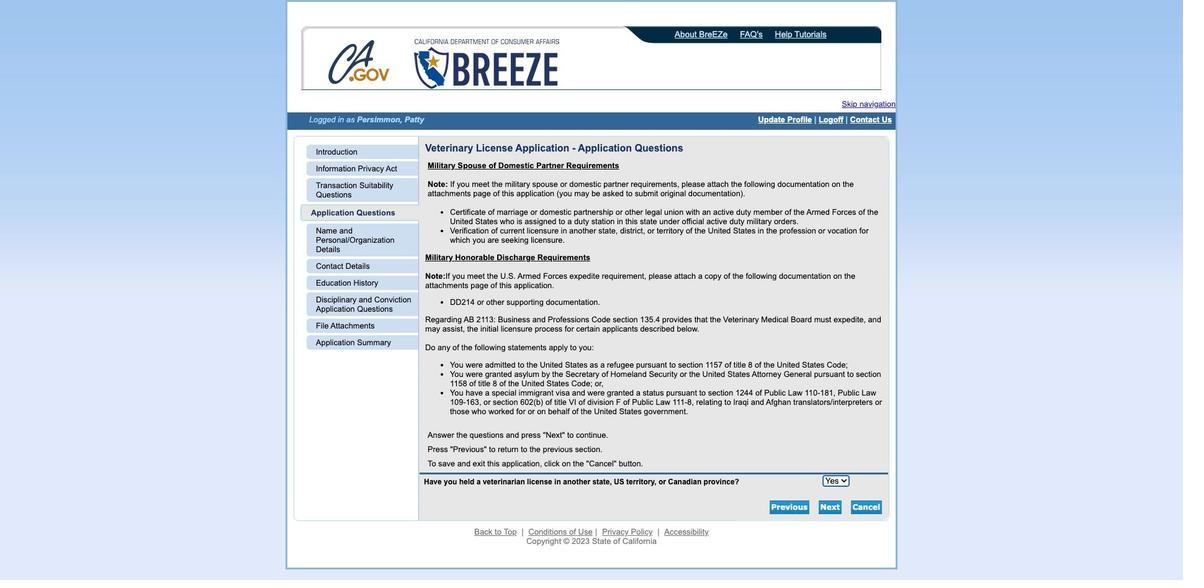 Task type: locate. For each thing, give the bounding box(es) containing it.
ca.gov image
[[328, 39, 391, 88]]

None submit
[[770, 500, 810, 514], [819, 500, 842, 514], [851, 500, 883, 514], [770, 500, 810, 514], [819, 500, 842, 514], [851, 500, 883, 514]]

state of california breeze image
[[412, 39, 562, 89]]



Task type: vqa. For each thing, say whether or not it's contained in the screenshot.
text box
no



